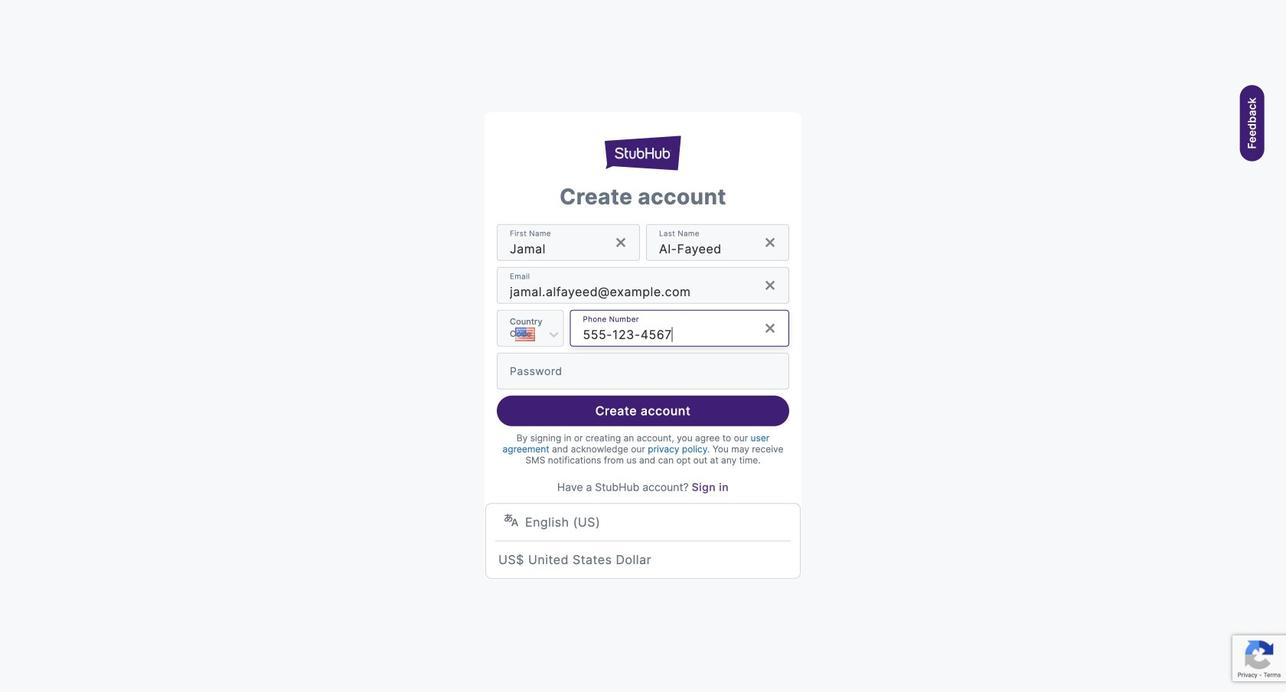 Task type: locate. For each thing, give the bounding box(es) containing it.
None telephone field
[[583, 310, 752, 347]]

None text field
[[510, 224, 603, 261], [659, 224, 752, 261], [510, 224, 603, 261], [659, 224, 752, 261]]

None email field
[[510, 267, 752, 304]]

None password field
[[510, 353, 789, 390]]



Task type: describe. For each thing, give the bounding box(es) containing it.
stubhub image
[[605, 134, 682, 172]]



